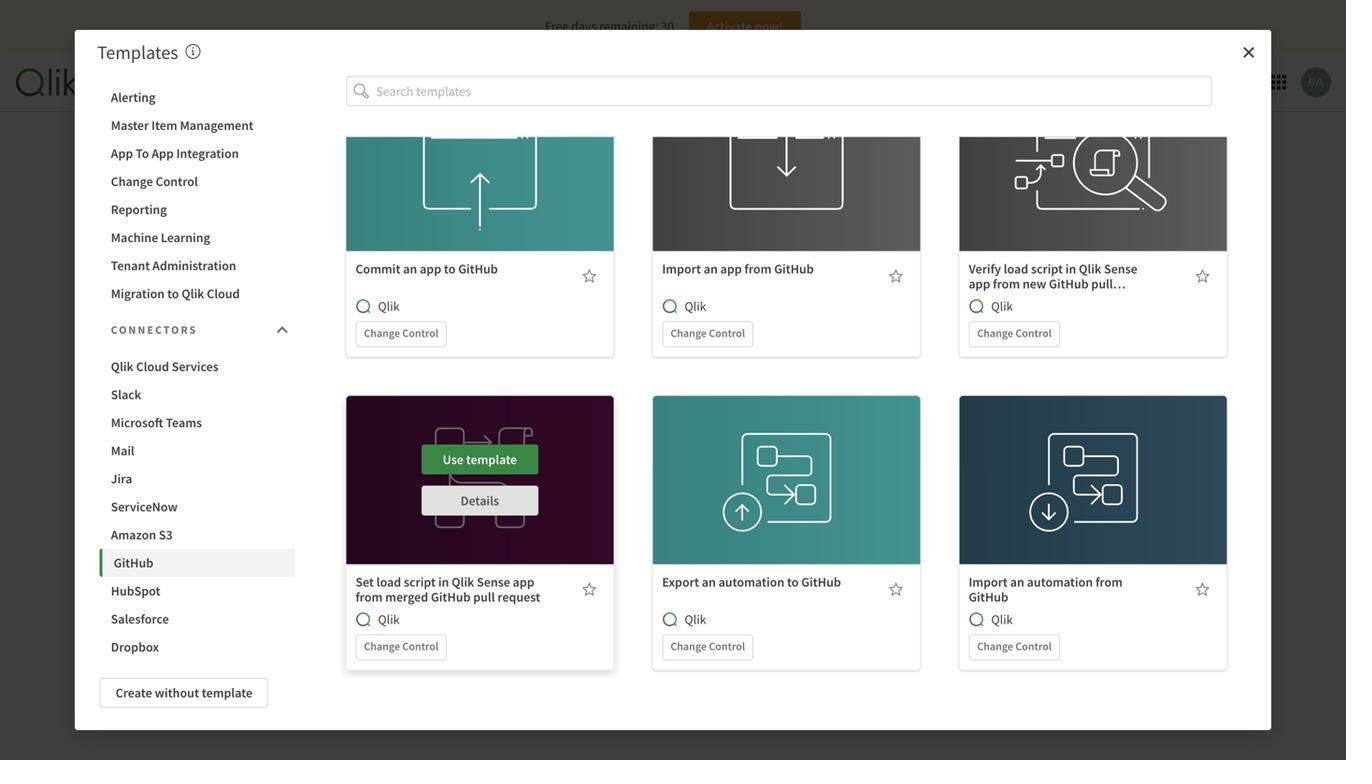 Task type: describe. For each thing, give the bounding box(es) containing it.
control for export an automation to github
[[709, 639, 745, 654]]

control for set load script in qlik sense app from merged github pull request
[[402, 639, 439, 654]]

qlik down administration
[[182, 285, 204, 302]]

change for import an automation from github
[[977, 639, 1013, 654]]

qlik down merged
[[378, 611, 400, 628]]

integration
[[176, 145, 239, 162]]

export an automation to github
[[662, 574, 841, 591]]

templates are pre-built automations that help you automate common business workflows. get started by selecting one of the pre-built templates or choose the blank canvas to build an automation from scratch. image
[[186, 44, 201, 59]]

activate now!
[[707, 18, 783, 35]]

in for merged
[[438, 574, 449, 591]]

use template for export an automation to github
[[749, 451, 824, 468]]

to for export an automation to github
[[787, 574, 799, 591]]

add to favorites image for export an automation to github
[[888, 582, 903, 597]]

to
[[136, 145, 149, 162]]

s3
[[159, 526, 173, 543]]

create for create without template
[[116, 684, 152, 701]]

github inside verify load script in qlik sense app from new github pull request
[[1049, 275, 1089, 292]]

export
[[662, 574, 699, 591]]

activate now! link
[[689, 11, 801, 41]]

use for commit an app to github
[[443, 138, 464, 155]]

activate
[[707, 18, 752, 35]]

use template for set load script in qlik sense app from merged github pull request
[[443, 451, 517, 468]]

import for import an automation from github
[[969, 574, 1008, 591]]

tenant administration
[[111, 257, 236, 274]]

use template for verify load script in qlik sense app from new github pull request
[[1056, 138, 1130, 155]]

pull for verify load script in qlik sense app from new github pull request
[[1091, 275, 1113, 292]]

qlik up slack at the bottom
[[111, 358, 134, 375]]

hubspot
[[111, 582, 160, 599]]

salesforce
[[111, 611, 169, 627]]

set load script in qlik sense app from merged github pull request
[[356, 574, 540, 605]]

connections
[[338, 74, 409, 90]]

change control for set load script in qlik sense app from merged github pull request
[[364, 639, 439, 654]]

migration to qlik cloud
[[111, 285, 240, 302]]

request for verify load script in qlik sense app from new github pull request
[[969, 290, 1012, 307]]

use template for import an automation from github
[[1056, 451, 1130, 468]]

change for commit an app to github
[[364, 326, 400, 340]]

details button for export an automation to github
[[728, 486, 845, 516]]

use template button for verify load script in qlik sense app from new github pull request
[[1035, 131, 1152, 161]]

microsoft
[[111, 414, 163, 431]]

do
[[581, 459, 598, 477]]

item
[[151, 117, 177, 134]]

details for import an app from github
[[767, 179, 806, 196]]

tenant administration button
[[100, 251, 295, 280]]

use for export an automation to github
[[749, 451, 770, 468]]

pull for set load script in qlik sense app from merged github pull request
[[473, 589, 495, 605]]

you
[[555, 459, 578, 477]]

machine learning button
[[100, 223, 295, 251]]

free
[[545, 18, 569, 35]]

request for set load script in qlik sense app from merged github pull request
[[498, 589, 540, 605]]

migration to qlik cloud button
[[100, 280, 295, 308]]

template for commit an app to github
[[466, 138, 517, 155]]

qlik inside verify load script in qlik sense app from new github pull request
[[1079, 260, 1102, 277]]

amazon s3
[[111, 526, 173, 543]]

app inside set load script in qlik sense app from merged github pull request
[[513, 574, 534, 591]]

connectors
[[111, 323, 197, 337]]

administration
[[153, 257, 236, 274]]

commit
[[356, 260, 401, 277]]

salesforce button
[[100, 605, 295, 633]]

new
[[1023, 275, 1047, 292]]

management
[[180, 117, 254, 134]]

reporting
[[111, 201, 167, 218]]

change for import an app from github
[[671, 326, 707, 340]]

any
[[660, 459, 683, 477]]

mail
[[111, 442, 134, 459]]

change inside button
[[111, 173, 153, 190]]

alerting
[[111, 89, 156, 106]]

30
[[661, 18, 674, 35]]

details for set load script in qlik sense app from merged github pull request
[[461, 492, 499, 509]]

template for import an app from github
[[773, 138, 824, 155]]

qlik image for commit an app to github
[[356, 299, 371, 314]]

add to favorites image for commit an app to github
[[582, 269, 597, 284]]

verify
[[969, 260, 1001, 277]]

dropbox
[[111, 639, 159, 655]]

github inside set load script in qlik sense app from merged github pull request
[[431, 589, 471, 605]]

automations button
[[93, 52, 195, 112]]

add to favorites image for import an app from github
[[888, 269, 903, 284]]

app to app integration button
[[100, 139, 295, 167]]

details button for commit an app to github
[[421, 173, 538, 203]]

you do not have any automations yet
[[555, 459, 791, 477]]

use template button for export an automation to github
[[728, 445, 845, 475]]

use for verify load script in qlik sense app from new github pull request
[[1056, 138, 1077, 155]]

templates
[[97, 41, 178, 64]]

amazon
[[111, 526, 156, 543]]

an for import an automation from github
[[1010, 574, 1024, 591]]

mail button
[[100, 437, 295, 465]]

automation inside button
[[669, 499, 735, 516]]

control inside button
[[156, 173, 198, 190]]

use for import an automation from github
[[1056, 451, 1077, 468]]

template for set load script in qlik sense app from merged github pull request
[[466, 451, 517, 468]]

to for commit an app to github
[[444, 260, 456, 277]]

tenant
[[111, 257, 150, 274]]

yet
[[771, 459, 791, 477]]

app inside verify load script in qlik sense app from new github pull request
[[969, 275, 990, 292]]

remaining:
[[599, 18, 658, 35]]

1 horizontal spatial cloud
[[207, 285, 240, 302]]

automation for export
[[719, 574, 785, 591]]

change control for commit an app to github
[[364, 326, 439, 340]]

master item management button
[[100, 111, 295, 139]]

qlik cloud services
[[111, 358, 219, 375]]

free days remaining: 30
[[545, 18, 674, 35]]

jira button
[[100, 465, 295, 493]]

details button for verify load script in qlik sense app from new github pull request
[[1035, 173, 1152, 203]]

change control inside button
[[111, 173, 198, 190]]

details for verify load script in qlik sense app from new github pull request
[[1074, 179, 1112, 196]]

slack button
[[100, 381, 295, 409]]

details button for import an app from github
[[728, 173, 845, 203]]

create without template button
[[100, 678, 268, 708]]

import an automation from github
[[969, 574, 1123, 605]]

hubspot button
[[100, 577, 295, 605]]

migration
[[111, 285, 165, 302]]

import an app from github
[[662, 260, 814, 277]]

now!
[[755, 18, 783, 35]]

an for import an app from github
[[704, 260, 718, 277]]

qlik down import an automation from github
[[991, 611, 1013, 628]]

jira
[[111, 470, 132, 487]]

machine learning
[[111, 229, 210, 246]]

verify load script in qlik sense app from new github pull request
[[969, 260, 1138, 307]]

use for import an app from github
[[749, 138, 770, 155]]

slack
[[111, 386, 141, 403]]

details for commit an app to github
[[461, 179, 499, 196]]

add to favorites image
[[582, 582, 597, 597]]

servicenow
[[111, 498, 178, 515]]

github button
[[100, 549, 295, 577]]



Task type: locate. For each thing, give the bounding box(es) containing it.
control for verify load script in qlik sense app from new github pull request
[[1016, 326, 1052, 340]]

control down import an app from github
[[709, 326, 745, 340]]

microsoft teams
[[111, 414, 202, 431]]

github
[[458, 260, 498, 277], [774, 260, 814, 277], [1049, 275, 1089, 292], [114, 554, 153, 571], [801, 574, 841, 591], [431, 589, 471, 605], [969, 589, 1009, 605]]

1 vertical spatial pull
[[473, 589, 495, 605]]

1 horizontal spatial import
[[969, 574, 1008, 591]]

template for verify load script in qlik sense app from new github pull request
[[1080, 138, 1130, 155]]

qlik cloud services button
[[100, 352, 295, 381]]

from inside import an automation from github
[[1096, 574, 1123, 591]]

details for import an automation from github
[[1074, 492, 1112, 509]]

automations
[[108, 74, 180, 90]]

qlik image down import an automation from github
[[969, 612, 984, 627]]

change control down merged
[[364, 639, 439, 654]]

an for commit an app to github
[[403, 260, 417, 277]]

automation for import
[[1027, 574, 1093, 591]]

services
[[172, 358, 219, 375]]

pull right merged
[[473, 589, 495, 605]]

learning
[[161, 229, 210, 246]]

change control for export an automation to github
[[671, 639, 745, 654]]

1 vertical spatial to
[[167, 285, 179, 302]]

1 vertical spatial script
[[404, 574, 436, 591]]

automations
[[686, 459, 768, 477]]

change control down import an app from github
[[671, 326, 745, 340]]

control down "new"
[[1016, 326, 1052, 340]]

1 vertical spatial create
[[116, 684, 152, 701]]

create left the without in the bottom of the page
[[116, 684, 152, 701]]

change down commit
[[364, 326, 400, 340]]

0 horizontal spatial script
[[404, 574, 436, 591]]

0 vertical spatial import
[[662, 260, 701, 277]]

1 vertical spatial import
[[969, 574, 1008, 591]]

change down export
[[671, 639, 707, 654]]

1 app from the left
[[111, 145, 133, 162]]

change control down "new"
[[977, 326, 1052, 340]]

add to favorites image
[[582, 269, 597, 284], [888, 269, 903, 284], [1195, 269, 1210, 284], [888, 582, 903, 597], [1195, 582, 1210, 597]]

qlik image for import an automation from github
[[969, 612, 984, 627]]

0 vertical spatial load
[[1004, 260, 1029, 277]]

0 horizontal spatial request
[[498, 589, 540, 605]]

create without template
[[116, 684, 253, 701]]

2 horizontal spatial to
[[787, 574, 799, 591]]

2 app from the left
[[152, 145, 174, 162]]

change control for verify load script in qlik sense app from new github pull request
[[977, 326, 1052, 340]]

0 vertical spatial request
[[969, 290, 1012, 307]]

control down export an automation to github
[[709, 639, 745, 654]]

0 horizontal spatial cloud
[[136, 358, 169, 375]]

in right "new"
[[1066, 260, 1076, 277]]

1 horizontal spatial qlik image
[[662, 612, 677, 627]]

Search templates text field
[[376, 76, 1212, 106]]

change control for import an app from github
[[671, 326, 745, 340]]

template for import an automation from github
[[1080, 451, 1130, 468]]

connectors button
[[100, 311, 295, 349]]

request inside verify load script in qlik sense app from new github pull request
[[969, 290, 1012, 307]]

change for set load script in qlik sense app from merged github pull request
[[364, 639, 400, 654]]

1 vertical spatial load
[[377, 574, 401, 591]]

change down import an app from github
[[671, 326, 707, 340]]

use template button
[[421, 131, 538, 161], [728, 131, 845, 161], [1035, 131, 1152, 161], [421, 445, 538, 475], [728, 445, 845, 475], [1035, 445, 1152, 475]]

in inside verify load script in qlik sense app from new github pull request
[[1066, 260, 1076, 277]]

create automation button
[[596, 492, 750, 522]]

change control down commit
[[364, 326, 439, 340]]

0 vertical spatial sense
[[1104, 260, 1138, 277]]

0 horizontal spatial qlik image
[[356, 612, 371, 627]]

pull
[[1091, 275, 1113, 292], [473, 589, 495, 605]]

sense for verify load script in qlik sense app from new github pull request
[[1104, 260, 1138, 277]]

request down verify
[[969, 290, 1012, 307]]

in inside set load script in qlik sense app from merged github pull request
[[438, 574, 449, 591]]

from inside set load script in qlik sense app from merged github pull request
[[356, 589, 383, 605]]

qlik image down commit
[[356, 299, 371, 314]]

microsoft teams button
[[100, 409, 295, 437]]

0 vertical spatial cloud
[[207, 285, 240, 302]]

1 horizontal spatial create
[[630, 499, 666, 516]]

1 horizontal spatial qlik image
[[662, 299, 677, 314]]

qlik inside set load script in qlik sense app from merged github pull request
[[452, 574, 474, 591]]

change control down import an automation from github
[[977, 639, 1052, 654]]

change control
[[111, 173, 198, 190], [364, 326, 439, 340], [671, 326, 745, 340], [977, 326, 1052, 340], [364, 639, 439, 654], [671, 639, 745, 654], [977, 639, 1052, 654]]

script for merged
[[404, 574, 436, 591]]

control down app to app integration
[[156, 173, 198, 190]]

1 vertical spatial sense
[[477, 574, 510, 591]]

automation inside import an automation from github
[[1027, 574, 1093, 591]]

qlik image for export an automation to github
[[662, 612, 677, 627]]

qlik down export
[[685, 611, 706, 628]]

change down verify
[[977, 326, 1013, 340]]

script right set
[[404, 574, 436, 591]]

qlik image
[[356, 299, 371, 314], [969, 299, 984, 314], [662, 612, 677, 627]]

in for new
[[1066, 260, 1076, 277]]

1 horizontal spatial load
[[1004, 260, 1029, 277]]

qlik image for verify load script in qlik sense app from new github pull request
[[969, 299, 984, 314]]

create
[[630, 499, 666, 516], [116, 684, 152, 701]]

use template button for set load script in qlik sense app from merged github pull request
[[421, 445, 538, 475]]

use template button for import an automation from github
[[1035, 445, 1152, 475]]

without
[[155, 684, 199, 701]]

reporting button
[[100, 195, 295, 223]]

0 horizontal spatial load
[[377, 574, 401, 591]]

pull right "new"
[[1091, 275, 1113, 292]]

script inside verify load script in qlik sense app from new github pull request
[[1031, 260, 1063, 277]]

load for new
[[1004, 260, 1029, 277]]

servicenow button
[[100, 493, 295, 521]]

details
[[461, 179, 499, 196], [767, 179, 806, 196], [1074, 179, 1112, 196], [461, 492, 499, 509], [767, 492, 806, 509], [1074, 492, 1112, 509]]

to inside migration to qlik cloud button
[[167, 285, 179, 302]]

pull inside verify load script in qlik sense app from new github pull request
[[1091, 275, 1113, 292]]

import for import an app from github
[[662, 260, 701, 277]]

details button
[[421, 173, 538, 203], [728, 173, 845, 203], [1035, 173, 1152, 203], [421, 486, 538, 516], [728, 486, 845, 516], [1035, 486, 1152, 516]]

qlik down import an app from github
[[685, 298, 706, 315]]

sense right "new"
[[1104, 260, 1138, 277]]

qlik image down set
[[356, 612, 371, 627]]

load inside set load script in qlik sense app from merged github pull request
[[377, 574, 401, 591]]

app to app integration
[[111, 145, 239, 162]]

load for merged
[[377, 574, 401, 591]]

use template button for commit an app to github
[[421, 131, 538, 161]]

change
[[111, 173, 153, 190], [364, 326, 400, 340], [671, 326, 707, 340], [977, 326, 1013, 340], [364, 639, 400, 654], [671, 639, 707, 654], [977, 639, 1013, 654]]

1 vertical spatial request
[[498, 589, 540, 605]]

request
[[969, 290, 1012, 307], [498, 589, 540, 605]]

qlik down commit
[[378, 298, 400, 315]]

1 horizontal spatial pull
[[1091, 275, 1113, 292]]

qlik image for import an app from github
[[662, 299, 677, 314]]

1 horizontal spatial to
[[444, 260, 456, 277]]

1 horizontal spatial request
[[969, 290, 1012, 307]]

github inside "button"
[[114, 554, 153, 571]]

control for import an app from github
[[709, 326, 745, 340]]

script right verify
[[1031, 260, 1063, 277]]

qlik image
[[662, 299, 677, 314], [356, 612, 371, 627], [969, 612, 984, 627]]

2 horizontal spatial qlik image
[[969, 612, 984, 627]]

add to favorites image for import an automation from github
[[1195, 582, 1210, 597]]

add to favorites image for verify load script in qlik sense app from new github pull request
[[1195, 269, 1210, 284]]

load right set
[[377, 574, 401, 591]]

0 horizontal spatial to
[[167, 285, 179, 302]]

master
[[111, 117, 149, 134]]

change control for import an automation from github
[[977, 639, 1052, 654]]

create automation
[[630, 499, 735, 516]]

use template button for import an app from github
[[728, 131, 845, 161]]

sense right merged
[[477, 574, 510, 591]]

script for new
[[1031, 260, 1063, 277]]

sense inside verify load script in qlik sense app from new github pull request
[[1104, 260, 1138, 277]]

1 horizontal spatial app
[[152, 145, 174, 162]]

change for export an automation to github
[[671, 639, 707, 654]]

0 vertical spatial pull
[[1091, 275, 1113, 292]]

request inside set load script in qlik sense app from merged github pull request
[[498, 589, 540, 605]]

0 horizontal spatial sense
[[477, 574, 510, 591]]

change down import an automation from github
[[977, 639, 1013, 654]]

teams
[[166, 414, 202, 431]]

0 horizontal spatial import
[[662, 260, 701, 277]]

qlik image down import an app from github
[[662, 299, 677, 314]]

details for export an automation to github
[[767, 492, 806, 509]]

create for create automation
[[630, 499, 666, 516]]

control down merged
[[402, 639, 439, 654]]

alerting button
[[100, 83, 295, 111]]

import inside import an automation from github
[[969, 574, 1008, 591]]

close image
[[1242, 45, 1257, 60]]

app
[[111, 145, 133, 162], [152, 145, 174, 162]]

0 horizontal spatial qlik image
[[356, 299, 371, 314]]

template for export an automation to github
[[773, 451, 824, 468]]

0 horizontal spatial create
[[116, 684, 152, 701]]

cloud down tenant administration button
[[207, 285, 240, 302]]

control
[[156, 173, 198, 190], [402, 326, 439, 340], [709, 326, 745, 340], [1016, 326, 1052, 340], [402, 639, 439, 654], [709, 639, 745, 654], [1016, 639, 1052, 654]]

change control down 'to'
[[111, 173, 198, 190]]

use for set load script in qlik sense app from merged github pull request
[[443, 451, 464, 468]]

an
[[403, 260, 417, 277], [704, 260, 718, 277], [702, 574, 716, 591], [1010, 574, 1024, 591]]

set
[[356, 574, 374, 591]]

change up reporting
[[111, 173, 153, 190]]

2 vertical spatial to
[[787, 574, 799, 591]]

app right 'to'
[[152, 145, 174, 162]]

tab list
[[93, 52, 424, 112]]

change control button
[[100, 167, 295, 195]]

qlik right "new"
[[1079, 260, 1102, 277]]

in
[[1066, 260, 1076, 277], [438, 574, 449, 591]]

1 horizontal spatial script
[[1031, 260, 1063, 277]]

2 horizontal spatial qlik image
[[969, 299, 984, 314]]

control for commit an app to github
[[402, 326, 439, 340]]

amazon s3 button
[[100, 521, 295, 549]]

dropbox button
[[100, 633, 295, 661]]

use template for import an app from github
[[749, 138, 824, 155]]

import
[[662, 260, 701, 277], [969, 574, 1008, 591]]

qlik image for set load script in qlik sense app from merged github pull request
[[356, 612, 371, 627]]

1 vertical spatial in
[[438, 574, 449, 591]]

automation
[[669, 499, 735, 516], [719, 574, 785, 591], [1027, 574, 1093, 591]]

1 vertical spatial cloud
[[136, 358, 169, 375]]

commit an app to github
[[356, 260, 498, 277]]

templates are pre-built automations that help you automate common business workflows. get started by selecting one of the pre-built templates or choose the blank canvas to build an automation from scratch. tooltip
[[186, 41, 201, 64]]

from inside verify load script in qlik sense app from new github pull request
[[993, 275, 1020, 292]]

0 vertical spatial in
[[1066, 260, 1076, 277]]

cloud
[[207, 285, 240, 302], [136, 358, 169, 375]]

use template for commit an app to github
[[443, 138, 517, 155]]

master item management
[[111, 117, 254, 134]]

not
[[601, 459, 623, 477]]

machine
[[111, 229, 158, 246]]

have
[[626, 459, 657, 477]]

control down 'commit an app to github'
[[402, 326, 439, 340]]

qlik
[[1079, 260, 1102, 277], [182, 285, 204, 302], [378, 298, 400, 315], [685, 298, 706, 315], [991, 298, 1013, 315], [111, 358, 134, 375], [452, 574, 474, 591], [378, 611, 400, 628], [685, 611, 706, 628], [991, 611, 1013, 628]]

qlik down verify
[[991, 298, 1013, 315]]

0 vertical spatial to
[[444, 260, 456, 277]]

load inside verify load script in qlik sense app from new github pull request
[[1004, 260, 1029, 277]]

connections button
[[323, 52, 424, 112]]

details button for import an automation from github
[[1035, 486, 1152, 516]]

days
[[571, 18, 597, 35]]

app
[[420, 260, 441, 277], [720, 260, 742, 277], [969, 275, 990, 292], [513, 574, 534, 591]]

tab list containing automations
[[93, 52, 424, 112]]

sense
[[1104, 260, 1138, 277], [477, 574, 510, 591]]

0 vertical spatial script
[[1031, 260, 1063, 277]]

pull inside set load script in qlik sense app from merged github pull request
[[473, 589, 495, 605]]

merged
[[385, 589, 428, 605]]

request left add to favorites icon
[[498, 589, 540, 605]]

github inside import an automation from github
[[969, 589, 1009, 605]]

an inside import an automation from github
[[1010, 574, 1024, 591]]

change down merged
[[364, 639, 400, 654]]

sense for set load script in qlik sense app from merged github pull request
[[477, 574, 510, 591]]

change control down export
[[671, 639, 745, 654]]

0 horizontal spatial app
[[111, 145, 133, 162]]

control for import an automation from github
[[1016, 639, 1052, 654]]

details button for set load script in qlik sense app from merged github pull request
[[421, 486, 538, 516]]

in right merged
[[438, 574, 449, 591]]

script inside set load script in qlik sense app from merged github pull request
[[404, 574, 436, 591]]

load right verify
[[1004, 260, 1029, 277]]

app left 'to'
[[111, 145, 133, 162]]

change for verify load script in qlik sense app from new github pull request
[[977, 326, 1013, 340]]

1 horizontal spatial in
[[1066, 260, 1076, 277]]

script
[[1031, 260, 1063, 277], [404, 574, 436, 591]]

0 horizontal spatial in
[[438, 574, 449, 591]]

create down 'have'
[[630, 499, 666, 516]]

an for export an automation to github
[[702, 574, 716, 591]]

qlik image down export
[[662, 612, 677, 627]]

1 horizontal spatial sense
[[1104, 260, 1138, 277]]

sense inside set load script in qlik sense app from merged github pull request
[[477, 574, 510, 591]]

0 vertical spatial create
[[630, 499, 666, 516]]

0 horizontal spatial pull
[[473, 589, 495, 605]]

control down import an automation from github
[[1016, 639, 1052, 654]]

cloud down "connectors"
[[136, 358, 169, 375]]

use template
[[443, 138, 517, 155], [749, 138, 824, 155], [1056, 138, 1130, 155], [443, 451, 517, 468], [749, 451, 824, 468], [1056, 451, 1130, 468]]

qlik image down verify
[[969, 299, 984, 314]]

qlik right merged
[[452, 574, 474, 591]]



Task type: vqa. For each thing, say whether or not it's contained in the screenshot.
Edit ICON
no



